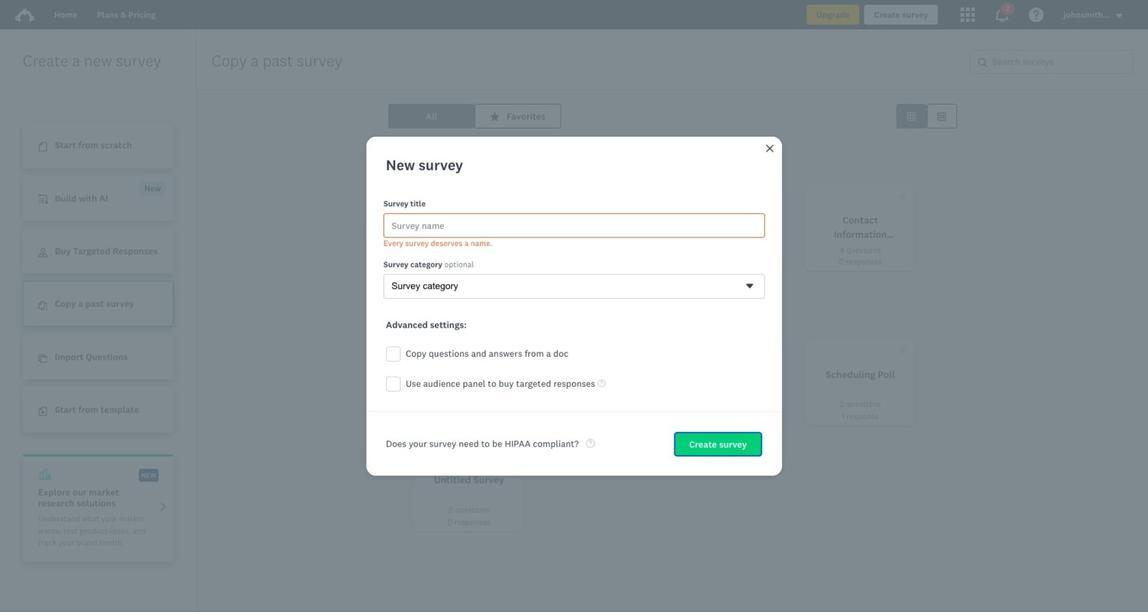 Task type: locate. For each thing, give the bounding box(es) containing it.
brand logo image
[[15, 5, 34, 25], [15, 7, 34, 22]]

user image
[[38, 248, 47, 258]]

grid image
[[907, 112, 916, 121]]

search image
[[978, 58, 987, 67]]

help image
[[598, 380, 606, 388]]

close image
[[765, 144, 775, 154], [766, 145, 774, 152]]

chevronright image
[[159, 502, 168, 511]]

starfilled image
[[490, 112, 499, 121], [899, 192, 908, 201], [507, 347, 516, 356], [899, 347, 908, 356]]

help icon image
[[1029, 7, 1044, 22]]

Search surveys field
[[987, 50, 1133, 73]]

dialog
[[366, 137, 782, 476]]

products icon image
[[960, 7, 975, 22], [960, 7, 975, 22]]

2 brand logo image from the top
[[15, 7, 34, 22]]

document image
[[38, 143, 47, 152]]

textboxmultiple image
[[937, 112, 947, 121]]

dropdown arrow icon image
[[1115, 11, 1124, 20], [1116, 13, 1123, 18]]



Task type: describe. For each thing, give the bounding box(es) containing it.
1 brand logo image from the top
[[15, 5, 34, 25]]

help image
[[586, 439, 595, 448]]

Survey name field
[[384, 213, 765, 238]]

documentclone image
[[38, 301, 47, 310]]

documentplus image
[[38, 407, 47, 416]]

clone image
[[38, 354, 47, 363]]

notification center icon image
[[995, 7, 1010, 22]]



